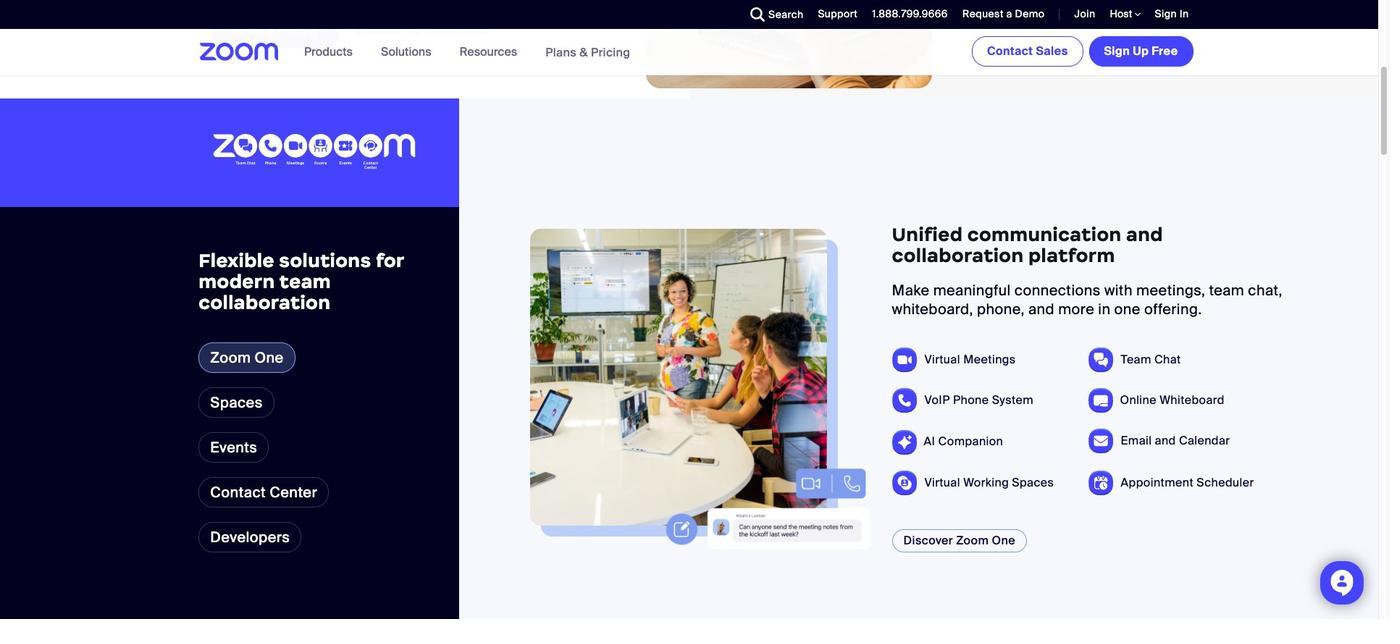 Task type: describe. For each thing, give the bounding box(es) containing it.
contact for contact center
[[210, 483, 266, 502]]

zoom one group
[[459, 99, 1378, 619]]

in
[[1180, 7, 1189, 20]]

ai inside zoom one group
[[924, 434, 935, 449]]

solutions
[[381, 44, 431, 59]]

demo
[[1015, 7, 1045, 20]]

one
[[1114, 300, 1141, 318]]

and inside make meaningful connections with meetings, team chat, whiteboard, phone, and more in one offering.
[[1028, 300, 1055, 318]]

phone,
[[977, 300, 1025, 318]]

flexible
[[199, 249, 274, 273]]

zoom inside tab
[[210, 348, 251, 367]]

ai companion link
[[924, 434, 1003, 449]]

email and calendar link
[[1121, 433, 1230, 448]]

connections
[[1015, 281, 1101, 300]]

solutions button
[[381, 29, 438, 75]]

make meaningful connections with meetings, team chat, whiteboard, phone, and more in one offering.
[[892, 281, 1282, 318]]

appointment scheduler
[[1121, 475, 1254, 490]]

contact sales link
[[972, 36, 1083, 67]]

flexible solutions for modern team collaboration
[[199, 249, 404, 314]]

unified communication and collaboration platform
[[892, 223, 1163, 267]]

team inside make meaningful connections with meetings, team chat, whiteboard, phone, and more in one offering.
[[1209, 281, 1244, 300]]

resources button
[[460, 29, 524, 75]]

voip
[[925, 393, 950, 408]]

offering.
[[1144, 300, 1202, 318]]

scheduler
[[1197, 475, 1254, 490]]

search
[[768, 8, 803, 21]]

online
[[1120, 393, 1157, 408]]

make
[[892, 281, 930, 300]]

banner containing contact sales
[[182, 29, 1196, 76]]

calendar
[[1179, 433, 1230, 448]]

& inside product information navigation
[[580, 45, 588, 60]]

request
[[962, 7, 1004, 20]]

center
[[270, 483, 317, 502]]

free
[[1152, 43, 1178, 59]]

team
[[1121, 352, 1151, 367]]

resources
[[460, 44, 517, 59]]

search button
[[739, 0, 807, 29]]

discover ai companion link
[[357, 15, 511, 48]]

system
[[992, 393, 1034, 408]]

plans & pricing inside product information navigation
[[545, 45, 630, 60]]

virtual meetings
[[925, 352, 1016, 367]]

host button
[[1110, 7, 1140, 21]]

join
[[1074, 7, 1095, 20]]

request a demo
[[962, 7, 1045, 20]]

meetings,
[[1136, 281, 1205, 300]]

virtual working spaces
[[925, 475, 1054, 490]]

meetings navigation
[[969, 29, 1196, 70]]

discover ai companion
[[357, 23, 489, 39]]

1.888.799.9666
[[872, 7, 948, 20]]

contact sales
[[987, 43, 1068, 59]]

support
[[818, 7, 858, 20]]

companion inside zoom one group
[[938, 434, 1003, 449]]

online whiteboard link
[[1120, 393, 1225, 408]]

voip phone system link
[[925, 393, 1034, 408]]

more
[[1058, 300, 1094, 318]]

virtual for virtual meetings
[[925, 352, 960, 367]]

0 horizontal spatial pricing
[[278, 23, 318, 39]]

collaboration inside flexible solutions for modern team collaboration
[[199, 291, 330, 314]]

solutions
[[279, 249, 371, 273]]

and inside "unified communication and collaboration platform"
[[1126, 223, 1163, 246]]

working
[[963, 475, 1009, 490]]

appointment
[[1121, 475, 1194, 490]]

sign up free
[[1104, 43, 1178, 59]]

join link left host
[[1063, 0, 1099, 29]]

contact center
[[210, 483, 317, 502]]

discover for discover ai companion
[[357, 23, 406, 39]]

team chat
[[1121, 352, 1181, 367]]

products
[[304, 44, 353, 59]]



Task type: vqa. For each thing, say whether or not it's contained in the screenshot.
Meetings
yes



Task type: locate. For each thing, give the bounding box(es) containing it.
virtual working spaces link
[[925, 475, 1054, 490]]

0 horizontal spatial plans & pricing
[[233, 23, 318, 39]]

0 vertical spatial virtual
[[925, 352, 960, 367]]

1 vertical spatial virtual
[[925, 475, 960, 490]]

1 vertical spatial discover
[[904, 533, 953, 548]]

0 vertical spatial discover
[[357, 23, 406, 39]]

1 vertical spatial and
[[1028, 300, 1055, 318]]

contact down 'a'
[[987, 43, 1033, 59]]

banner
[[182, 29, 1196, 76]]

plans inside product information navigation
[[545, 45, 577, 60]]

discover inside zoom one group
[[904, 533, 953, 548]]

whiteboard
[[1160, 393, 1225, 408]]

one inside group
[[992, 533, 1015, 548]]

companion down phone
[[938, 434, 1003, 449]]

chat,
[[1248, 281, 1282, 300]]

sign left in on the right top
[[1155, 7, 1177, 20]]

sign
[[1155, 7, 1177, 20], [1104, 43, 1130, 59]]

1 vertical spatial ai
[[924, 434, 935, 449]]

0 horizontal spatial companion
[[424, 23, 489, 39]]

with
[[1104, 281, 1133, 300]]

communication
[[967, 223, 1122, 246]]

&
[[267, 23, 275, 39], [580, 45, 588, 60]]

chat
[[1154, 352, 1181, 367]]

for
[[376, 249, 404, 273]]

zoom one
[[210, 348, 284, 367]]

contact left center
[[210, 483, 266, 502]]

1 horizontal spatial pricing
[[591, 45, 630, 60]]

platform
[[1028, 244, 1115, 267]]

1 vertical spatial pricing
[[591, 45, 630, 60]]

0 vertical spatial pricing
[[278, 23, 318, 39]]

0 vertical spatial collaboration
[[892, 244, 1024, 267]]

virtual up voip
[[925, 352, 960, 367]]

email
[[1121, 433, 1152, 448]]

companion inside 'discover ai companion' link
[[424, 23, 489, 39]]

1 vertical spatial collaboration
[[199, 291, 330, 314]]

plans
[[233, 23, 264, 39], [545, 45, 577, 60]]

online whiteboard
[[1120, 393, 1225, 408]]

zoom
[[210, 348, 251, 367], [956, 533, 989, 548]]

one
[[255, 348, 284, 367], [992, 533, 1015, 548]]

whiteboard,
[[892, 300, 973, 318]]

team inside flexible solutions for modern team collaboration
[[279, 270, 331, 293]]

0 horizontal spatial plans
[[233, 23, 264, 39]]

2 virtual from the top
[[925, 475, 960, 490]]

1 vertical spatial &
[[580, 45, 588, 60]]

join link
[[1063, 0, 1099, 29], [1074, 7, 1095, 20]]

1 virtual from the top
[[925, 352, 960, 367]]

1 horizontal spatial plans & pricing
[[545, 45, 630, 60]]

zoom contact center tab
[[199, 477, 329, 508]]

plans & pricing link
[[211, 15, 339, 48], [545, 45, 630, 60], [545, 45, 630, 60]]

plans up zoom logo
[[233, 23, 264, 39]]

sign for sign up free
[[1104, 43, 1130, 59]]

one inside tab
[[255, 348, 284, 367]]

1.888.799.9666 button
[[861, 0, 951, 29], [872, 7, 948, 20]]

0 vertical spatial plans & pricing
[[233, 23, 318, 39]]

voip phone system
[[925, 393, 1034, 408]]

1 horizontal spatial discover
[[904, 533, 953, 548]]

collaboration down 'flexible'
[[199, 291, 330, 314]]

1 horizontal spatial &
[[580, 45, 588, 60]]

and left more
[[1028, 300, 1055, 318]]

0 vertical spatial contact
[[987, 43, 1033, 59]]

zoom inside group
[[956, 533, 989, 548]]

phone
[[953, 393, 989, 408]]

contact for contact sales
[[987, 43, 1033, 59]]

virtual left working
[[925, 475, 960, 490]]

1 vertical spatial plans & pricing
[[545, 45, 630, 60]]

in
[[1098, 300, 1111, 318]]

0 horizontal spatial ai
[[409, 23, 421, 39]]

0 horizontal spatial team
[[279, 270, 331, 293]]

1 horizontal spatial team
[[1209, 281, 1244, 300]]

1 horizontal spatial contact
[[987, 43, 1033, 59]]

contact
[[987, 43, 1033, 59], [210, 483, 266, 502]]

ai companion
[[924, 434, 1003, 449]]

contact inside 'tab'
[[210, 483, 266, 502]]

1 horizontal spatial plans
[[545, 45, 577, 60]]

0 horizontal spatial zoom
[[210, 348, 251, 367]]

1 vertical spatial one
[[992, 533, 1015, 548]]

0 vertical spatial one
[[255, 348, 284, 367]]

1 vertical spatial plans
[[545, 45, 577, 60]]

0 vertical spatial ai
[[409, 23, 421, 39]]

0 horizontal spatial &
[[267, 23, 275, 39]]

1 horizontal spatial companion
[[938, 434, 1003, 449]]

discover for discover zoom one
[[904, 533, 953, 548]]

team chat link
[[1121, 352, 1181, 367]]

2 vertical spatial and
[[1155, 433, 1176, 448]]

zoom one tab
[[199, 342, 295, 373]]

host
[[1110, 7, 1135, 20]]

0 vertical spatial zoom
[[210, 348, 251, 367]]

flexible solutions for modern team collaboration tab list
[[199, 342, 329, 508]]

meaningful
[[933, 281, 1011, 300]]

product information navigation
[[293, 29, 641, 76]]

team left chat,
[[1209, 281, 1244, 300]]

discover
[[357, 23, 406, 39], [904, 533, 953, 548]]

and right email
[[1155, 433, 1176, 448]]

0 horizontal spatial one
[[255, 348, 284, 367]]

0 vertical spatial and
[[1126, 223, 1163, 246]]

team right modern
[[279, 270, 331, 293]]

unified
[[892, 223, 963, 246]]

virtual for virtual working spaces
[[925, 475, 960, 490]]

0 vertical spatial &
[[267, 23, 275, 39]]

collaboration up meaningful in the right of the page
[[892, 244, 1024, 267]]

1 horizontal spatial ai
[[924, 434, 935, 449]]

0 vertical spatial companion
[[424, 23, 489, 39]]

appointment scheduler link
[[1121, 475, 1254, 490]]

plans right resources dropdown button
[[545, 45, 577, 60]]

virtual meetings link
[[925, 352, 1016, 367]]

zoom interface icon - instant message image
[[662, 392, 870, 550]]

plans & pricing
[[233, 23, 318, 39], [545, 45, 630, 60]]

products button
[[304, 29, 359, 75]]

0 vertical spatial sign
[[1155, 7, 1177, 20]]

modern
[[199, 270, 275, 293]]

0 horizontal spatial collaboration
[[199, 291, 330, 314]]

sign for sign in
[[1155, 7, 1177, 20]]

sign left the up
[[1104, 43, 1130, 59]]

1 vertical spatial companion
[[938, 434, 1003, 449]]

ai down voip
[[924, 434, 935, 449]]

contact inside meetings navigation
[[987, 43, 1033, 59]]

discover zoom one link
[[892, 529, 1027, 552]]

ai up solutions
[[409, 23, 421, 39]]

and up with
[[1126, 223, 1163, 246]]

a
[[1006, 7, 1012, 20]]

ai inside 'discover ai companion' link
[[409, 23, 421, 39]]

1 horizontal spatial zoom
[[956, 533, 989, 548]]

1 vertical spatial contact
[[210, 483, 266, 502]]

0 horizontal spatial contact
[[210, 483, 266, 502]]

join link up meetings navigation
[[1074, 7, 1095, 20]]

pricing
[[278, 23, 318, 39], [591, 45, 630, 60]]

sales
[[1036, 43, 1068, 59]]

zoom unified communication platform image
[[213, 134, 416, 172]]

sign in
[[1155, 7, 1189, 20]]

0 horizontal spatial discover
[[357, 23, 406, 39]]

1 horizontal spatial one
[[992, 533, 1015, 548]]

meetings
[[963, 352, 1016, 367]]

1 horizontal spatial collaboration
[[892, 244, 1024, 267]]

companion up resources
[[424, 23, 489, 39]]

up
[[1133, 43, 1149, 59]]

collaboration inside "unified communication and collaboration platform"
[[892, 244, 1024, 267]]

0 horizontal spatial sign
[[1104, 43, 1130, 59]]

1 vertical spatial sign
[[1104, 43, 1130, 59]]

0 vertical spatial plans
[[233, 23, 264, 39]]

pricing inside product information navigation
[[591, 45, 630, 60]]

1 vertical spatial zoom
[[956, 533, 989, 548]]

team
[[279, 270, 331, 293], [1209, 281, 1244, 300]]

sign inside button
[[1104, 43, 1130, 59]]

sign up free button
[[1089, 36, 1193, 67]]

spaces
[[1012, 475, 1054, 490]]

collaboration
[[892, 244, 1024, 267], [199, 291, 330, 314]]

request a demo link
[[951, 0, 1048, 29], [962, 7, 1045, 20]]

1 horizontal spatial sign
[[1155, 7, 1177, 20]]

sign in link
[[1144, 0, 1196, 29], [1155, 7, 1189, 20]]

zoom interface icon image
[[942, 0, 1145, 25]]

email and calendar
[[1121, 433, 1230, 448]]

support link
[[807, 0, 861, 29], [818, 7, 858, 20]]

companion
[[424, 23, 489, 39], [938, 434, 1003, 449]]

ai
[[409, 23, 421, 39], [924, 434, 935, 449]]

discover zoom one
[[904, 533, 1015, 548]]

zoom logo image
[[200, 43, 279, 61]]



